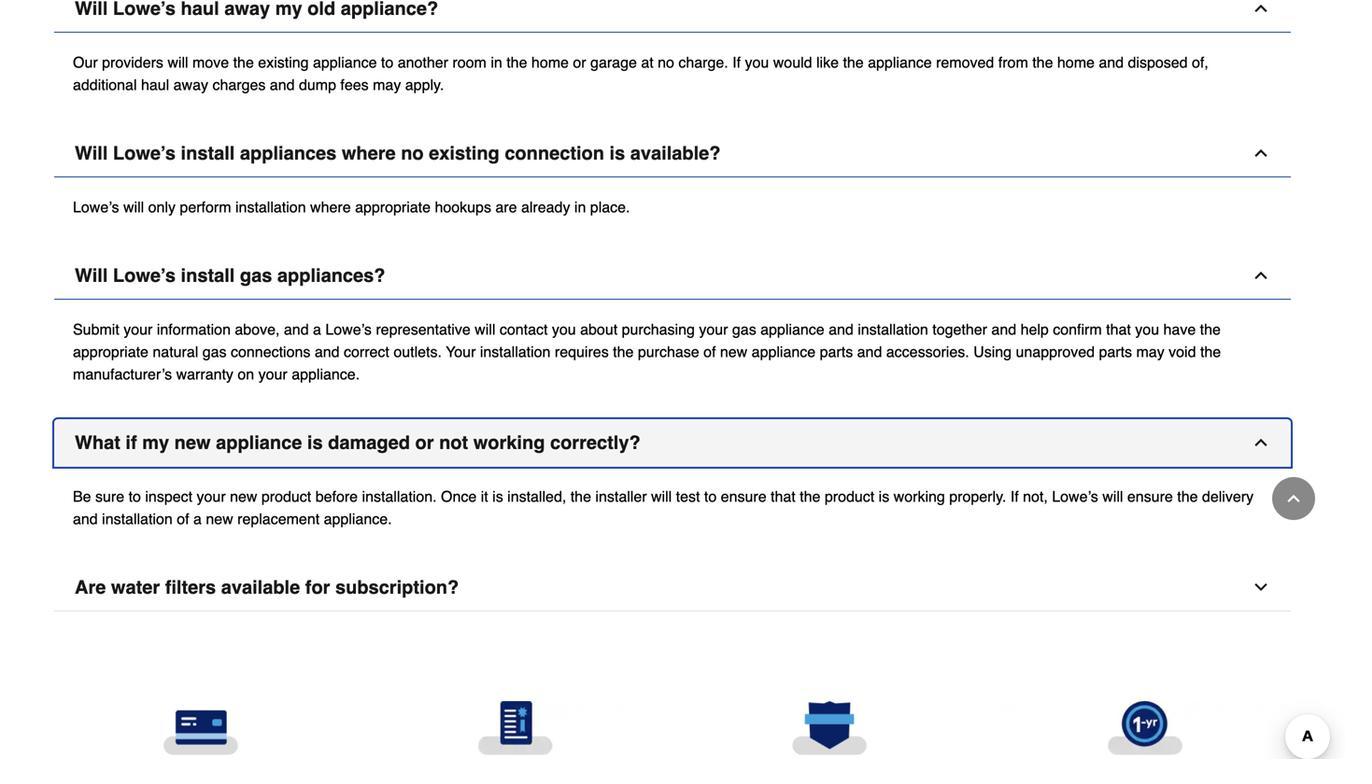 Task type: vqa. For each thing, say whether or not it's contained in the screenshot.
left appropriate
yes



Task type: locate. For each thing, give the bounding box(es) containing it.
1 product from the left
[[262, 488, 311, 506]]

will for will lowe's install gas appliances?
[[75, 265, 108, 287]]

0 horizontal spatial gas
[[203, 344, 227, 361]]

charge.
[[679, 54, 729, 71]]

0 vertical spatial chevron up image
[[1252, 0, 1271, 18]]

2 parts from the left
[[1100, 344, 1133, 361]]

the
[[233, 54, 254, 71], [507, 54, 528, 71], [843, 54, 864, 71], [1033, 54, 1054, 71], [1201, 321, 1222, 338], [613, 344, 634, 361], [1201, 344, 1222, 361], [571, 488, 592, 506], [800, 488, 821, 506], [1178, 488, 1199, 506]]

1 horizontal spatial home
[[1058, 54, 1095, 71]]

0 vertical spatial of
[[704, 344, 716, 361]]

0 vertical spatial a
[[313, 321, 321, 338]]

or inside button
[[415, 432, 434, 454]]

install inside will lowe's install appliances where no existing connection is available? button
[[181, 143, 235, 164]]

and inside the be sure to inspect your new product before installation. once it is installed, the installer will test to ensure that the product is working properly. if not, lowe's will ensure the delivery and installation of a new replacement appliance.
[[73, 511, 98, 528]]

will left test
[[651, 488, 672, 506]]

install up information
[[181, 265, 235, 287]]

1 vertical spatial a
[[193, 511, 202, 528]]

2 horizontal spatial gas
[[733, 321, 757, 338]]

lowe's inside button
[[113, 265, 176, 287]]

lowe's inside submit your information above, and a lowe's representative will contact you about purchasing your gas appliance and installation together and help confirm that you have the appropriate natural gas connections and correct outlets. your installation requires the purchase of new appliance parts and accessories. using unapproved parts may void the manufacturer's warranty on your appliance.
[[326, 321, 372, 338]]

where inside button
[[342, 143, 396, 164]]

1 vertical spatial of
[[177, 511, 189, 528]]

appropriate up "manufacturer's"
[[73, 344, 149, 361]]

may inside our providers will move the existing appliance to another room in the home or garage at no charge. if you would like the appliance removed from the home and disposed of, additional haul away charges and dump fees may apply.
[[373, 76, 401, 94]]

working right the not
[[474, 432, 545, 454]]

parts left accessories.
[[820, 344, 854, 361]]

installation down the sure
[[102, 511, 173, 528]]

only
[[148, 199, 176, 216]]

you
[[745, 54, 769, 71], [552, 321, 576, 338], [1136, 321, 1160, 338]]

disposed
[[1129, 54, 1188, 71]]

1 vertical spatial may
[[1137, 344, 1165, 361]]

our
[[73, 54, 98, 71]]

if
[[126, 432, 137, 454]]

installation down appliances
[[236, 199, 306, 216]]

1 vertical spatial chevron up image
[[1252, 434, 1271, 452]]

lowe's up only
[[113, 143, 176, 164]]

where up the lowe's will only perform installation where appropriate hookups are already in place.
[[342, 143, 396, 164]]

2 install from the top
[[181, 265, 235, 287]]

will down additional
[[75, 143, 108, 164]]

0 horizontal spatial existing
[[258, 54, 309, 71]]

and
[[1100, 54, 1124, 71], [270, 76, 295, 94], [284, 321, 309, 338], [829, 321, 854, 338], [992, 321, 1017, 338], [315, 344, 340, 361], [858, 344, 883, 361], [73, 511, 98, 528]]

0 vertical spatial where
[[342, 143, 396, 164]]

a inside submit your information above, and a lowe's representative will contact you about purchasing your gas appliance and installation together and help confirm that you have the appropriate natural gas connections and correct outlets. your installation requires the purchase of new appliance parts and accessories. using unapproved parts may void the manufacturer's warranty on your appliance.
[[313, 321, 321, 338]]

in
[[491, 54, 503, 71], [575, 199, 586, 216]]

may left the "void" at right top
[[1137, 344, 1165, 361]]

0 horizontal spatial may
[[373, 76, 401, 94]]

of right purchase
[[704, 344, 716, 361]]

is
[[610, 143, 625, 164], [307, 432, 323, 454], [493, 488, 503, 506], [879, 488, 890, 506]]

product
[[262, 488, 311, 506], [825, 488, 875, 506]]

0 vertical spatial if
[[733, 54, 741, 71]]

perform
[[180, 199, 231, 216]]

chevron up image inside the "scroll to top" element
[[1285, 490, 1304, 508]]

install for gas
[[181, 265, 235, 287]]

0 vertical spatial gas
[[240, 265, 272, 287]]

1 horizontal spatial or
[[573, 54, 587, 71]]

lowe's inside the be sure to inspect your new product before installation. once it is installed, the installer will test to ensure that the product is working properly. if not, lowe's will ensure the delivery and installation of a new replacement appliance.
[[1053, 488, 1099, 506]]

0 vertical spatial appliance.
[[292, 366, 360, 383]]

0 horizontal spatial appropriate
[[73, 344, 149, 361]]

home left garage
[[532, 54, 569, 71]]

working
[[474, 432, 545, 454], [894, 488, 946, 506]]

a up filters
[[193, 511, 202, 528]]

home right from
[[1058, 54, 1095, 71]]

will left only
[[123, 199, 144, 216]]

1 vertical spatial appropriate
[[73, 344, 149, 361]]

will
[[168, 54, 188, 71], [123, 199, 144, 216], [475, 321, 496, 338], [651, 488, 672, 506], [1103, 488, 1124, 506]]

0 horizontal spatial that
[[771, 488, 796, 506]]

you up requires
[[552, 321, 576, 338]]

1 vertical spatial chevron up image
[[1252, 266, 1271, 285]]

gas inside button
[[240, 265, 272, 287]]

install up perform
[[181, 143, 235, 164]]

1 vertical spatial if
[[1011, 488, 1019, 506]]

lowe's down only
[[113, 265, 176, 287]]

1 vertical spatial will
[[75, 265, 108, 287]]

to right test
[[705, 488, 717, 506]]

in right 'room'
[[491, 54, 503, 71]]

1 install from the top
[[181, 143, 235, 164]]

1 vertical spatial in
[[575, 199, 586, 216]]

room
[[453, 54, 487, 71]]

1 horizontal spatial of
[[704, 344, 716, 361]]

2 horizontal spatial you
[[1136, 321, 1160, 338]]

1 vertical spatial where
[[310, 199, 351, 216]]

0 horizontal spatial parts
[[820, 344, 854, 361]]

0 horizontal spatial ensure
[[721, 488, 767, 506]]

no right at
[[658, 54, 675, 71]]

appliance. inside submit your information above, and a lowe's representative will contact you about purchasing your gas appliance and installation together and help confirm that you have the appropriate natural gas connections and correct outlets. your installation requires the purchase of new appliance parts and accessories. using unapproved parts may void the manufacturer's warranty on your appliance.
[[292, 366, 360, 383]]

0 horizontal spatial to
[[129, 488, 141, 506]]

your
[[124, 321, 153, 338], [699, 321, 729, 338], [259, 366, 288, 383], [197, 488, 226, 506]]

will lowe's install gas appliances? button
[[54, 252, 1292, 300]]

0 vertical spatial install
[[181, 143, 235, 164]]

0 vertical spatial will
[[75, 143, 108, 164]]

where up appliances?
[[310, 199, 351, 216]]

appliance.
[[292, 366, 360, 383], [324, 511, 392, 528]]

charges
[[213, 76, 266, 94]]

of inside the be sure to inspect your new product before installation. once it is installed, the installer will test to ensure that the product is working properly. if not, lowe's will ensure the delivery and installation of a new replacement appliance.
[[177, 511, 189, 528]]

1 ensure from the left
[[721, 488, 767, 506]]

1 vertical spatial existing
[[429, 143, 500, 164]]

1 horizontal spatial parts
[[1100, 344, 1133, 361]]

0 vertical spatial that
[[1107, 321, 1132, 338]]

that inside the be sure to inspect your new product before installation. once it is installed, the installer will test to ensure that the product is working properly. if not, lowe's will ensure the delivery and installation of a new replacement appliance.
[[771, 488, 796, 506]]

1 horizontal spatial in
[[575, 199, 586, 216]]

or left garage
[[573, 54, 587, 71]]

if right charge.
[[733, 54, 741, 71]]

may
[[373, 76, 401, 94], [1137, 344, 1165, 361]]

appliance. down correct
[[292, 366, 360, 383]]

2 will from the top
[[75, 265, 108, 287]]

to right the sure
[[129, 488, 141, 506]]

1 horizontal spatial to
[[381, 54, 394, 71]]

1 vertical spatial gas
[[733, 321, 757, 338]]

1 horizontal spatial working
[[894, 488, 946, 506]]

working left properly. at the bottom right
[[894, 488, 946, 506]]

2 chevron up image from the top
[[1252, 434, 1271, 452]]

will inside button
[[75, 265, 108, 287]]

1 vertical spatial working
[[894, 488, 946, 506]]

you left have
[[1136, 321, 1160, 338]]

2 vertical spatial gas
[[203, 344, 227, 361]]

chevron up image inside the will lowe's install gas appliances? button
[[1252, 266, 1271, 285]]

no inside button
[[401, 143, 424, 164]]

appropriate down will lowe's install appliances where no existing connection is available?
[[355, 199, 431, 216]]

will up your
[[475, 321, 496, 338]]

install inside the will lowe's install gas appliances? button
[[181, 265, 235, 287]]

0 vertical spatial working
[[474, 432, 545, 454]]

to left another
[[381, 54, 394, 71]]

installation
[[236, 199, 306, 216], [858, 321, 929, 338], [480, 344, 551, 361], [102, 511, 173, 528]]

installation.
[[362, 488, 437, 506]]

will
[[75, 143, 108, 164], [75, 265, 108, 287]]

in for place.
[[575, 199, 586, 216]]

existing
[[258, 54, 309, 71], [429, 143, 500, 164]]

1 horizontal spatial that
[[1107, 321, 1132, 338]]

your up purchase
[[699, 321, 729, 338]]

1 vertical spatial install
[[181, 265, 235, 287]]

will up away
[[168, 54, 188, 71]]

0 vertical spatial no
[[658, 54, 675, 71]]

will inside our providers will move the existing appliance to another room in the home or garage at no charge. if you would like the appliance removed from the home and disposed of, additional haul away charges and dump fees may apply.
[[168, 54, 188, 71]]

will inside button
[[75, 143, 108, 164]]

1 horizontal spatial product
[[825, 488, 875, 506]]

may right fees
[[373, 76, 401, 94]]

you left would
[[745, 54, 769, 71]]

appropriate
[[355, 199, 431, 216], [73, 344, 149, 361]]

0 vertical spatial existing
[[258, 54, 309, 71]]

0 horizontal spatial of
[[177, 511, 189, 528]]

new up the replacement
[[230, 488, 257, 506]]

appliance
[[313, 54, 377, 71], [868, 54, 932, 71], [761, 321, 825, 338], [752, 344, 816, 361], [216, 432, 302, 454]]

ensure right test
[[721, 488, 767, 506]]

existing up 'hookups'
[[429, 143, 500, 164]]

a
[[313, 321, 321, 338], [193, 511, 202, 528]]

appliance. down before
[[324, 511, 392, 528]]

gas up above,
[[240, 265, 272, 287]]

1 will from the top
[[75, 143, 108, 164]]

0 horizontal spatial if
[[733, 54, 741, 71]]

1 vertical spatial no
[[401, 143, 424, 164]]

1 vertical spatial that
[[771, 488, 796, 506]]

2 vertical spatial chevron up image
[[1285, 490, 1304, 508]]

ensure left 'delivery'
[[1128, 488, 1174, 506]]

1 horizontal spatial you
[[745, 54, 769, 71]]

working inside button
[[474, 432, 545, 454]]

our providers will move the existing appliance to another room in the home or garage at no charge. if you would like the appliance removed from the home and disposed of, additional haul away charges and dump fees may apply.
[[73, 54, 1209, 94]]

together
[[933, 321, 988, 338]]

0 horizontal spatial or
[[415, 432, 434, 454]]

your right inspect
[[197, 488, 226, 506]]

you inside our providers will move the existing appliance to another room in the home or garage at no charge. if you would like the appliance removed from the home and disposed of, additional haul away charges and dump fees may apply.
[[745, 54, 769, 71]]

delivery
[[1203, 488, 1254, 506]]

0 vertical spatial in
[[491, 54, 503, 71]]

1 horizontal spatial ensure
[[1128, 488, 1174, 506]]

1 vertical spatial or
[[415, 432, 434, 454]]

in inside our providers will move the existing appliance to another room in the home or garage at no charge. if you would like the appliance removed from the home and disposed of, additional haul away charges and dump fees may apply.
[[491, 54, 503, 71]]

1 chevron up image from the top
[[1252, 0, 1271, 18]]

lowe's right not,
[[1053, 488, 1099, 506]]

ensure
[[721, 488, 767, 506], [1128, 488, 1174, 506]]

lowe's
[[113, 143, 176, 164], [73, 199, 119, 216], [113, 265, 176, 287], [326, 321, 372, 338], [1053, 488, 1099, 506]]

manufacturer's
[[73, 366, 172, 383]]

a blue 1-year labor warranty icon. image
[[1003, 702, 1288, 756]]

to inside our providers will move the existing appliance to another room in the home or garage at no charge. if you would like the appliance removed from the home and disposed of, additional haul away charges and dump fees may apply.
[[381, 54, 394, 71]]

no inside our providers will move the existing appliance to another room in the home or garage at no charge. if you would like the appliance removed from the home and disposed of, additional haul away charges and dump fees may apply.
[[658, 54, 675, 71]]

may inside submit your information above, and a lowe's representative will contact you about purchasing your gas appliance and installation together and help confirm that you have the appropriate natural gas connections and correct outlets. your installation requires the purchase of new appliance parts and accessories. using unapproved parts may void the manufacturer's warranty on your appliance.
[[1137, 344, 1165, 361]]

1 horizontal spatial no
[[658, 54, 675, 71]]

of
[[704, 344, 716, 361], [177, 511, 189, 528]]

1 horizontal spatial gas
[[240, 265, 272, 287]]

if left not,
[[1011, 488, 1019, 506]]

2 horizontal spatial to
[[705, 488, 717, 506]]

0 vertical spatial or
[[573, 54, 587, 71]]

chevron up image inside will lowe's install appliances where no existing connection is available? button
[[1252, 144, 1271, 163]]

like
[[817, 54, 839, 71]]

it
[[481, 488, 489, 506]]

1 home from the left
[[532, 54, 569, 71]]

home
[[532, 54, 569, 71], [1058, 54, 1095, 71]]

properly.
[[950, 488, 1007, 506]]

1 horizontal spatial appropriate
[[355, 199, 431, 216]]

0 horizontal spatial product
[[262, 488, 311, 506]]

install
[[181, 143, 235, 164], [181, 265, 235, 287]]

new right purchase
[[721, 344, 748, 361]]

connections
[[231, 344, 311, 361]]

garage
[[591, 54, 637, 71]]

installer
[[596, 488, 647, 506]]

0 horizontal spatial a
[[193, 511, 202, 528]]

appliance inside button
[[216, 432, 302, 454]]

chevron up image
[[1252, 144, 1271, 163], [1252, 266, 1271, 285], [1285, 490, 1304, 508]]

of inside submit your information above, and a lowe's representative will contact you about purchasing your gas appliance and installation together and help confirm that you have the appropriate natural gas connections and correct outlets. your installation requires the purchase of new appliance parts and accessories. using unapproved parts may void the manufacturer's warranty on your appliance.
[[704, 344, 716, 361]]

appropriate inside submit your information above, and a lowe's representative will contact you about purchasing your gas appliance and installation together and help confirm that you have the appropriate natural gas connections and correct outlets. your installation requires the purchase of new appliance parts and accessories. using unapproved parts may void the manufacturer's warranty on your appliance.
[[73, 344, 149, 361]]

1 vertical spatial appliance.
[[324, 511, 392, 528]]

lowe's up correct
[[326, 321, 372, 338]]

at
[[641, 54, 654, 71]]

new left the replacement
[[206, 511, 233, 528]]

what if my new appliance is damaged or not working correctly? button
[[54, 420, 1292, 467]]

purchasing
[[622, 321, 695, 338]]

or left the not
[[415, 432, 434, 454]]

of down inspect
[[177, 511, 189, 528]]

chevron up image inside what if my new appliance is damaged or not working correctly? button
[[1252, 434, 1271, 452]]

1 horizontal spatial if
[[1011, 488, 1019, 506]]

0 horizontal spatial working
[[474, 432, 545, 454]]

test
[[676, 488, 700, 506]]

0 vertical spatial appropriate
[[355, 199, 431, 216]]

0 horizontal spatial in
[[491, 54, 503, 71]]

1 horizontal spatial existing
[[429, 143, 500, 164]]

gas
[[240, 265, 272, 287], [733, 321, 757, 338], [203, 344, 227, 361]]

gas right purchasing
[[733, 321, 757, 338]]

natural
[[153, 344, 198, 361]]

0 horizontal spatial home
[[532, 54, 569, 71]]

0 horizontal spatial no
[[401, 143, 424, 164]]

0 vertical spatial chevron up image
[[1252, 144, 1271, 163]]

1 horizontal spatial may
[[1137, 344, 1165, 361]]

correct
[[344, 344, 390, 361]]

that
[[1107, 321, 1132, 338], [771, 488, 796, 506]]

away
[[174, 76, 208, 94]]

will up submit at the top
[[75, 265, 108, 287]]

or
[[573, 54, 587, 71], [415, 432, 434, 454]]

a down appliances?
[[313, 321, 321, 338]]

contact
[[500, 321, 548, 338]]

new
[[721, 344, 748, 361], [174, 432, 211, 454], [230, 488, 257, 506], [206, 511, 233, 528]]

will right not,
[[1103, 488, 1124, 506]]

no down apply.
[[401, 143, 424, 164]]

about
[[581, 321, 618, 338]]

gas up warranty
[[203, 344, 227, 361]]

0 vertical spatial may
[[373, 76, 401, 94]]

1 horizontal spatial a
[[313, 321, 321, 338]]

to
[[381, 54, 394, 71], [129, 488, 141, 506], [705, 488, 717, 506]]

new right my
[[174, 432, 211, 454]]

parts down confirm
[[1100, 344, 1133, 361]]

that inside submit your information above, and a lowe's representative will contact you about purchasing your gas appliance and installation together and help confirm that you have the appropriate natural gas connections and correct outlets. your installation requires the purchase of new appliance parts and accessories. using unapproved parts may void the manufacturer's warranty on your appliance.
[[1107, 321, 1132, 338]]

chevron up image
[[1252, 0, 1271, 18], [1252, 434, 1271, 452]]

a dark blue credit card icon. image
[[58, 702, 343, 756]]

in left place. at the left of the page
[[575, 199, 586, 216]]

existing up dump
[[258, 54, 309, 71]]

your down connections
[[259, 366, 288, 383]]



Task type: describe. For each thing, give the bounding box(es) containing it.
dump
[[299, 76, 336, 94]]

outlets.
[[394, 344, 442, 361]]

not
[[439, 432, 468, 454]]

2 home from the left
[[1058, 54, 1095, 71]]

be
[[73, 488, 91, 506]]

available?
[[631, 143, 721, 164]]

purchase
[[638, 344, 700, 361]]

installation up accessories.
[[858, 321, 929, 338]]

your
[[446, 344, 476, 361]]

from
[[999, 54, 1029, 71]]

sure
[[95, 488, 124, 506]]

lowe's left only
[[73, 199, 119, 216]]

existing inside button
[[429, 143, 500, 164]]

inspect
[[145, 488, 193, 506]]

filters
[[165, 577, 216, 599]]

or inside our providers will move the existing appliance to another room in the home or garage at no charge. if you would like the appliance removed from the home and disposed of, additional haul away charges and dump fees may apply.
[[573, 54, 587, 71]]

scroll to top element
[[1273, 478, 1316, 521]]

appliances
[[240, 143, 337, 164]]

on
[[238, 366, 254, 383]]

your inside the be sure to inspect your new product before installation. once it is installed, the installer will test to ensure that the product is working properly. if not, lowe's will ensure the delivery and installation of a new replacement appliance.
[[197, 488, 226, 506]]

help
[[1021, 321, 1049, 338]]

my
[[142, 432, 169, 454]]

appliance. inside the be sure to inspect your new product before installation. once it is installed, the installer will test to ensure that the product is working properly. if not, lowe's will ensure the delivery and installation of a new replacement appliance.
[[324, 511, 392, 528]]

using
[[974, 344, 1012, 361]]

a blue badge icon. image
[[688, 702, 973, 756]]

submit
[[73, 321, 119, 338]]

2 product from the left
[[825, 488, 875, 506]]

be sure to inspect your new product before installation. once it is installed, the installer will test to ensure that the product is working properly. if not, lowe's will ensure the delivery and installation of a new replacement appliance.
[[73, 488, 1254, 528]]

will inside submit your information above, and a lowe's representative will contact you about purchasing your gas appliance and installation together and help confirm that you have the appropriate natural gas connections and correct outlets. your installation requires the purchase of new appliance parts and accessories. using unapproved parts may void the manufacturer's warranty on your appliance.
[[475, 321, 496, 338]]

for
[[305, 577, 330, 599]]

if inside our providers will move the existing appliance to another room in the home or garage at no charge. if you would like the appliance removed from the home and disposed of, additional haul away charges and dump fees may apply.
[[733, 54, 741, 71]]

existing inside our providers will move the existing appliance to another room in the home or garage at no charge. if you would like the appliance removed from the home and disposed of, additional haul away charges and dump fees may apply.
[[258, 54, 309, 71]]

void
[[1169, 344, 1197, 361]]

installation inside the be sure to inspect your new product before installation. once it is installed, the installer will test to ensure that the product is working properly. if not, lowe's will ensure the delivery and installation of a new replacement appliance.
[[102, 511, 173, 528]]

submit your information above, and a lowe's representative will contact you about purchasing your gas appliance and installation together and help confirm that you have the appropriate natural gas connections and correct outlets. your installation requires the purchase of new appliance parts and accessories. using unapproved parts may void the manufacturer's warranty on your appliance.
[[73, 321, 1222, 383]]

before
[[316, 488, 358, 506]]

correctly?
[[550, 432, 641, 454]]

are water filters available for subscription? button
[[54, 565, 1292, 612]]

haul
[[141, 76, 169, 94]]

new inside submit your information above, and a lowe's representative will contact you about purchasing your gas appliance and installation together and help confirm that you have the appropriate natural gas connections and correct outlets. your installation requires the purchase of new appliance parts and accessories. using unapproved parts may void the manufacturer's warranty on your appliance.
[[721, 344, 748, 361]]

already
[[522, 199, 571, 216]]

fees
[[341, 76, 369, 94]]

install for appliances
[[181, 143, 235, 164]]

what
[[75, 432, 120, 454]]

apply.
[[405, 76, 444, 94]]

will lowe's install appliances where no existing connection is available?
[[75, 143, 721, 164]]

new inside button
[[174, 432, 211, 454]]

your right submit at the top
[[124, 321, 153, 338]]

warranty
[[176, 366, 234, 383]]

subscription?
[[336, 577, 459, 599]]

water
[[111, 577, 160, 599]]

information
[[157, 321, 231, 338]]

a dark blue background check icon. image
[[373, 702, 658, 756]]

2 ensure from the left
[[1128, 488, 1174, 506]]

a inside the be sure to inspect your new product before installation. once it is installed, the installer will test to ensure that the product is working properly. if not, lowe's will ensure the delivery and installation of a new replacement appliance.
[[193, 511, 202, 528]]

available
[[221, 577, 300, 599]]

removed
[[937, 54, 995, 71]]

another
[[398, 54, 449, 71]]

are water filters available for subscription?
[[75, 577, 459, 599]]

lowe's inside button
[[113, 143, 176, 164]]

above,
[[235, 321, 280, 338]]

representative
[[376, 321, 471, 338]]

working inside the be sure to inspect your new product before installation. once it is installed, the installer will test to ensure that the product is working properly. if not, lowe's will ensure the delivery and installation of a new replacement appliance.
[[894, 488, 946, 506]]

chevron up image for be sure to inspect your new product before installation. once it is installed, the installer will test to ensure that the product is working properly. if not, lowe's will ensure the delivery and installation of a new replacement appliance.
[[1252, 434, 1271, 452]]

will lowe's install appliances where no existing connection is available? button
[[54, 130, 1292, 178]]

connection
[[505, 143, 605, 164]]

chevron up image for will lowe's install gas appliances?
[[1252, 266, 1271, 285]]

will lowe's install gas appliances?
[[75, 265, 386, 287]]

in for the
[[491, 54, 503, 71]]

accessories.
[[887, 344, 970, 361]]

unapproved
[[1016, 344, 1095, 361]]

chevron up image for will lowe's install appliances where no existing connection is available?
[[1252, 144, 1271, 163]]

if inside the be sure to inspect your new product before installation. once it is installed, the installer will test to ensure that the product is working properly. if not, lowe's will ensure the delivery and installation of a new replacement appliance.
[[1011, 488, 1019, 506]]

1 parts from the left
[[820, 344, 854, 361]]

of,
[[1193, 54, 1209, 71]]

damaged
[[328, 432, 410, 454]]

lowe's will only perform installation where appropriate hookups are already in place.
[[73, 199, 630, 216]]

appliances?
[[278, 265, 386, 287]]

what if my new appliance is damaged or not working correctly?
[[75, 432, 641, 454]]

chevron up image for our providers will move the existing appliance to another room in the home or garage at no charge. if you would like the appliance removed from the home and disposed of, additional haul away charges and dump fees may apply.
[[1252, 0, 1271, 18]]

have
[[1164, 321, 1197, 338]]

are
[[75, 577, 106, 599]]

place.
[[591, 199, 630, 216]]

move
[[193, 54, 229, 71]]

not,
[[1024, 488, 1048, 506]]

hookups
[[435, 199, 492, 216]]

providers
[[102, 54, 163, 71]]

confirm
[[1054, 321, 1103, 338]]

installed,
[[508, 488, 567, 506]]

would
[[774, 54, 813, 71]]

replacement
[[238, 511, 320, 528]]

are
[[496, 199, 517, 216]]

installation down contact
[[480, 344, 551, 361]]

will for will lowe's install appliances where no existing connection is available?
[[75, 143, 108, 164]]

additional
[[73, 76, 137, 94]]

requires
[[555, 344, 609, 361]]

chevron down image
[[1252, 579, 1271, 597]]

once
[[441, 488, 477, 506]]

0 horizontal spatial you
[[552, 321, 576, 338]]



